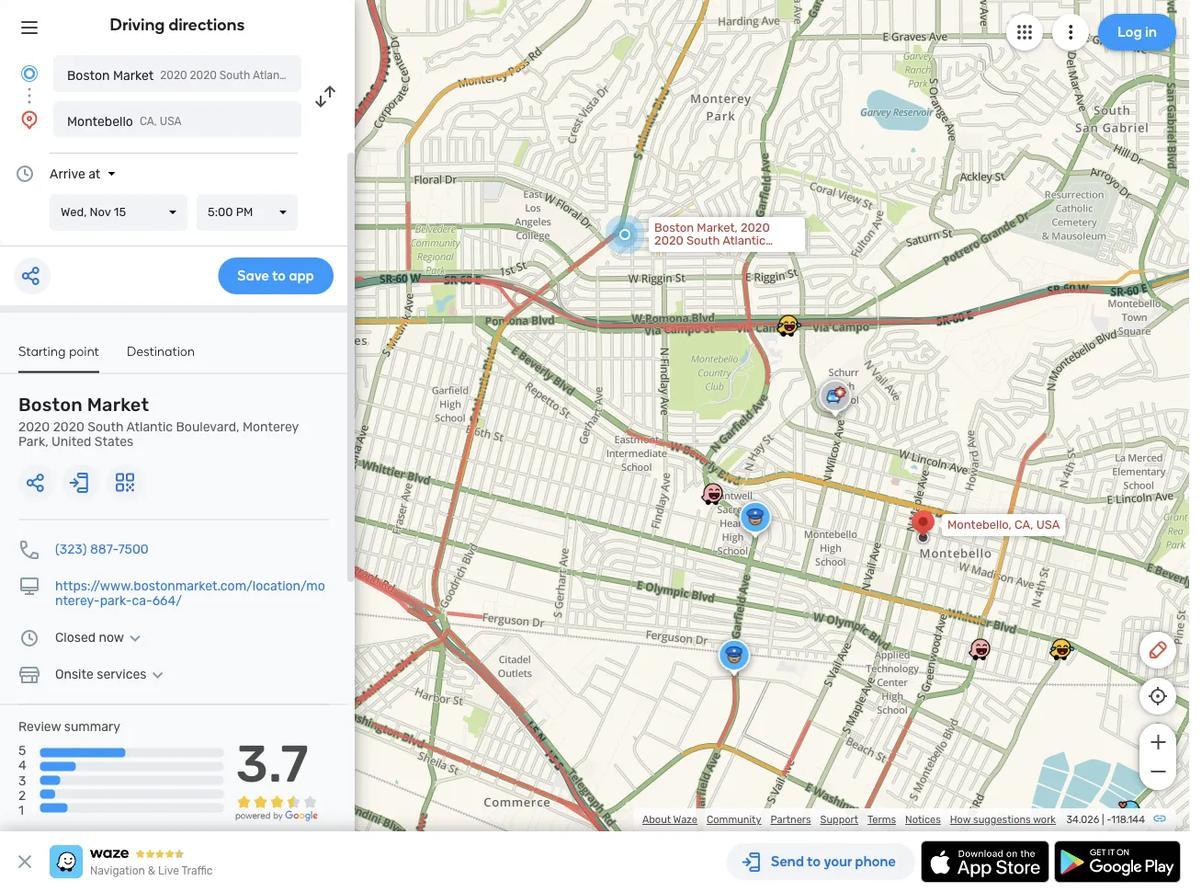 Task type: locate. For each thing, give the bounding box(es) containing it.
clock image
[[14, 163, 36, 185], [18, 627, 40, 649]]

onsite services
[[55, 667, 147, 682]]

nterey-
[[55, 593, 100, 608]]

ca, right montebello,
[[1015, 518, 1034, 532]]

usa right montebello,
[[1037, 518, 1061, 532]]

&
[[148, 864, 156, 877]]

0 horizontal spatial 2020
[[18, 419, 50, 435]]

usa inside montebello ca, usa
[[160, 115, 182, 128]]

boston for boston market 2020 2020 south atlantic boulevard, monterey park, united states
[[18, 394, 83, 416]]

destination
[[127, 343, 195, 359]]

https://www.bostonmarket.com/location/mo nterey-park-ca-664/
[[55, 578, 325, 608]]

market for boston market
[[113, 68, 154, 83]]

boston market 2020 2020 south atlantic boulevard, monterey park, united states
[[18, 394, 299, 449]]

clock image left arrive
[[14, 163, 36, 185]]

nov
[[90, 205, 111, 219]]

about waze link
[[643, 813, 698, 826]]

ca, for montebello,
[[1015, 518, 1034, 532]]

clock image up store image
[[18, 627, 40, 649]]

usa
[[160, 115, 182, 128], [1037, 518, 1061, 532]]

1 horizontal spatial 2020
[[53, 419, 84, 435]]

118.144
[[1112, 813, 1146, 826]]

closed now
[[55, 630, 124, 645]]

support link
[[821, 813, 859, 826]]

computer image
[[18, 575, 40, 597]]

1 vertical spatial usa
[[1037, 518, 1061, 532]]

onsite services button
[[55, 667, 169, 682]]

34.026 | -118.144
[[1067, 813, 1146, 826]]

ca,
[[140, 115, 157, 128], [1015, 518, 1034, 532]]

1 vertical spatial ca,
[[1015, 518, 1034, 532]]

chevron down image
[[124, 630, 146, 645], [147, 667, 169, 682]]

0 horizontal spatial ca,
[[140, 115, 157, 128]]

0 vertical spatial ca,
[[140, 115, 157, 128]]

chevron down image inside closed now button
[[124, 630, 146, 645]]

2020
[[18, 419, 50, 435], [53, 419, 84, 435]]

chevron down image inside onsite services button
[[147, 667, 169, 682]]

boston inside 'button'
[[67, 68, 110, 83]]

starting
[[18, 343, 66, 359]]

market up south
[[87, 394, 149, 416]]

0 horizontal spatial usa
[[160, 115, 182, 128]]

1 vertical spatial boston
[[18, 394, 83, 416]]

work
[[1034, 813, 1057, 826]]

1 horizontal spatial ca,
[[1015, 518, 1034, 532]]

market up montebello ca, usa on the top left of the page
[[113, 68, 154, 83]]

usa for montebello
[[160, 115, 182, 128]]

2020 left united
[[18, 419, 50, 435]]

zoom in image
[[1147, 731, 1170, 753]]

partners
[[771, 813, 812, 826]]

waze
[[674, 813, 698, 826]]

market inside 'button'
[[113, 68, 154, 83]]

(323) 887-7500 link
[[55, 542, 149, 557]]

usa down boston market 'button'
[[160, 115, 182, 128]]

-
[[1108, 813, 1112, 826]]

5:00 pm
[[208, 205, 253, 219]]

partners link
[[771, 813, 812, 826]]

1 horizontal spatial usa
[[1037, 518, 1061, 532]]

(323) 887-7500
[[55, 542, 149, 557]]

2020 left south
[[53, 419, 84, 435]]

1 vertical spatial market
[[87, 394, 149, 416]]

community link
[[707, 813, 762, 826]]

directions
[[169, 15, 245, 34]]

5 4 3 2 1
[[18, 743, 26, 818]]

market
[[113, 68, 154, 83], [87, 394, 149, 416]]

boston inside boston market 2020 2020 south atlantic boulevard, monterey park, united states
[[18, 394, 83, 416]]

0 vertical spatial market
[[113, 68, 154, 83]]

0 vertical spatial boston
[[67, 68, 110, 83]]

0 vertical spatial usa
[[160, 115, 182, 128]]

park,
[[18, 434, 48, 449]]

2 2020 from the left
[[53, 419, 84, 435]]

call image
[[18, 538, 40, 561]]

ca, right montebello
[[140, 115, 157, 128]]

notices link
[[906, 813, 942, 826]]

south
[[88, 419, 124, 435]]

1 vertical spatial chevron down image
[[147, 667, 169, 682]]

3.7
[[236, 733, 309, 794]]

664/
[[152, 593, 182, 608]]

market for boston market 2020 2020 south atlantic boulevard, monterey park, united states
[[87, 394, 149, 416]]

2
[[18, 788, 26, 803]]

support
[[821, 813, 859, 826]]

wed, nov 15 list box
[[50, 194, 188, 231]]

ca, inside montebello ca, usa
[[140, 115, 157, 128]]

market inside boston market 2020 2020 south atlantic boulevard, monterey park, united states
[[87, 394, 149, 416]]

0 vertical spatial chevron down image
[[124, 630, 146, 645]]

boston market
[[67, 68, 154, 83]]

pm
[[236, 205, 253, 219]]

community
[[707, 813, 762, 826]]

montebello
[[67, 114, 133, 129]]

boston
[[67, 68, 110, 83], [18, 394, 83, 416]]

boston up montebello
[[67, 68, 110, 83]]

location image
[[18, 109, 40, 131]]

boston up park, on the left of page
[[18, 394, 83, 416]]



Task type: describe. For each thing, give the bounding box(es) containing it.
zoom out image
[[1147, 761, 1170, 783]]

pencil image
[[1148, 639, 1170, 661]]

terms
[[868, 813, 897, 826]]

review
[[18, 719, 61, 734]]

services
[[97, 667, 147, 682]]

7500
[[118, 542, 149, 557]]

about waze community partners support terms notices how suggestions work
[[643, 813, 1057, 826]]

point
[[69, 343, 99, 359]]

states
[[95, 434, 133, 449]]

5
[[18, 743, 26, 758]]

notices
[[906, 813, 942, 826]]

united
[[52, 434, 91, 449]]

starting point button
[[18, 343, 99, 373]]

terms link
[[868, 813, 897, 826]]

live
[[158, 864, 179, 877]]

about
[[643, 813, 671, 826]]

navigation
[[90, 864, 145, 877]]

navigation & live traffic
[[90, 864, 213, 877]]

1 vertical spatial clock image
[[18, 627, 40, 649]]

0 vertical spatial clock image
[[14, 163, 36, 185]]

boston market button
[[53, 55, 302, 92]]

boston for boston market
[[67, 68, 110, 83]]

wed, nov 15
[[61, 205, 126, 219]]

suggestions
[[974, 813, 1032, 826]]

chevron down image for now
[[124, 630, 146, 645]]

1 2020 from the left
[[18, 419, 50, 435]]

usa for montebello,
[[1037, 518, 1061, 532]]

montebello,
[[948, 518, 1012, 532]]

at
[[88, 166, 101, 181]]

arrive
[[50, 166, 85, 181]]

monterey
[[243, 419, 299, 435]]

montebello ca, usa
[[67, 114, 182, 129]]

closed now button
[[55, 630, 146, 645]]

now
[[99, 630, 124, 645]]

park-
[[100, 593, 132, 608]]

starting point
[[18, 343, 99, 359]]

chevron down image for services
[[147, 667, 169, 682]]

driving directions
[[110, 15, 245, 34]]

summary
[[64, 719, 121, 734]]

|
[[1103, 813, 1105, 826]]

onsite
[[55, 667, 94, 682]]

887-
[[90, 542, 118, 557]]

atlantic
[[126, 419, 173, 435]]

traffic
[[182, 864, 213, 877]]

https://www.bostonmarket.com/location/mo
[[55, 578, 325, 594]]

current location image
[[18, 63, 40, 85]]

arrive at
[[50, 166, 101, 181]]

(323)
[[55, 542, 87, 557]]

x image
[[14, 851, 36, 873]]

wed,
[[61, 205, 87, 219]]

3
[[18, 773, 26, 788]]

closed
[[55, 630, 96, 645]]

driving
[[110, 15, 165, 34]]

15
[[114, 205, 126, 219]]

review summary
[[18, 719, 121, 734]]

https://www.bostonmarket.com/location/mo nterey-park-ca-664/ link
[[55, 578, 325, 608]]

5:00
[[208, 205, 233, 219]]

link image
[[1153, 811, 1168, 826]]

ca-
[[132, 593, 152, 608]]

destination button
[[127, 343, 195, 371]]

how
[[951, 813, 971, 826]]

boulevard,
[[176, 419, 240, 435]]

5:00 pm list box
[[197, 194, 298, 231]]

1
[[18, 802, 24, 818]]

store image
[[18, 664, 40, 686]]

34.026
[[1067, 813, 1100, 826]]

ca, for montebello
[[140, 115, 157, 128]]

4
[[18, 758, 26, 773]]

montebello, ca, usa
[[948, 518, 1061, 532]]

how suggestions work link
[[951, 813, 1057, 826]]



Task type: vqa. For each thing, say whether or not it's contained in the screenshot.
leftmost by
no



